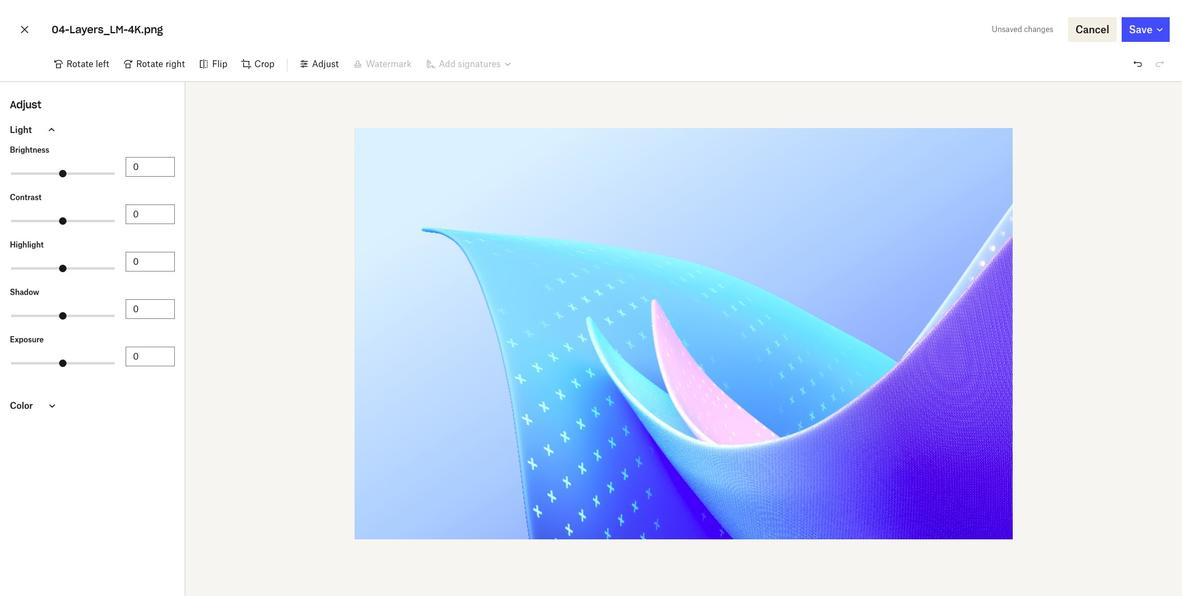 Task type: locate. For each thing, give the bounding box(es) containing it.
rotate left 'right'
[[136, 59, 163, 69]]

layers_lm-
[[70, 23, 128, 36]]

rotate
[[67, 59, 94, 69], [136, 59, 163, 69]]

adjust button
[[292, 54, 346, 74]]

2 rotate from the left
[[136, 59, 163, 69]]

save
[[1130, 23, 1153, 36]]

1 rotate from the left
[[67, 59, 94, 69]]

Brightness range field
[[11, 172, 115, 175]]

unsaved
[[992, 25, 1023, 34]]

crop button
[[235, 54, 282, 74]]

shadow
[[10, 288, 39, 297]]

rotate left the left
[[67, 59, 94, 69]]

rotate right
[[136, 59, 185, 69]]

flip button
[[192, 54, 235, 74]]

Shadow range field
[[11, 315, 115, 317]]

0 vertical spatial adjust
[[312, 59, 339, 69]]

cancel button
[[1069, 17, 1117, 42]]

save button
[[1122, 17, 1170, 42]]

rotate left button
[[47, 54, 117, 74]]

rotate for rotate right
[[136, 59, 163, 69]]

04-
[[52, 23, 70, 36]]

1 horizontal spatial adjust
[[312, 59, 339, 69]]

0 horizontal spatial adjust
[[10, 99, 41, 111]]

0 horizontal spatial rotate
[[67, 59, 94, 69]]

contrast
[[10, 193, 41, 202]]

1 horizontal spatial rotate
[[136, 59, 163, 69]]

Brightness number field
[[133, 160, 168, 174]]

light button
[[0, 115, 185, 144]]

adjust up light
[[10, 99, 41, 111]]

adjust
[[312, 59, 339, 69], [10, 99, 41, 111]]

color button
[[0, 391, 185, 420]]

None field
[[0, 0, 95, 14]]

right
[[166, 59, 185, 69]]

adjust right crop
[[312, 59, 339, 69]]



Task type: describe. For each thing, give the bounding box(es) containing it.
color
[[10, 400, 33, 411]]

Exposure number field
[[133, 350, 168, 363]]

4k.png
[[128, 23, 163, 36]]

Contrast number field
[[133, 208, 168, 221]]

adjust inside button
[[312, 59, 339, 69]]

highlight
[[10, 240, 44, 249]]

1 vertical spatial adjust
[[10, 99, 41, 111]]

04-layers_lm-4k.png
[[52, 23, 163, 36]]

left
[[96, 59, 109, 69]]

flip
[[212, 59, 227, 69]]

rotate left
[[67, 59, 109, 69]]

changes
[[1025, 25, 1054, 34]]

close image
[[17, 20, 32, 39]]

Contrast range field
[[11, 220, 115, 222]]

exposure
[[10, 335, 44, 344]]

Highlight range field
[[11, 267, 115, 270]]

Shadow number field
[[133, 302, 168, 316]]

rotate right button
[[117, 54, 192, 74]]

light
[[10, 124, 32, 135]]

brightness
[[10, 145, 49, 155]]

rotate for rotate left
[[67, 59, 94, 69]]

Highlight number field
[[133, 255, 168, 269]]

crop
[[255, 59, 275, 69]]

unsaved changes
[[992, 25, 1054, 34]]

Exposure range field
[[11, 362, 115, 365]]

cancel
[[1076, 23, 1110, 36]]



Task type: vqa. For each thing, say whether or not it's contained in the screenshot.
brightness number field
yes



